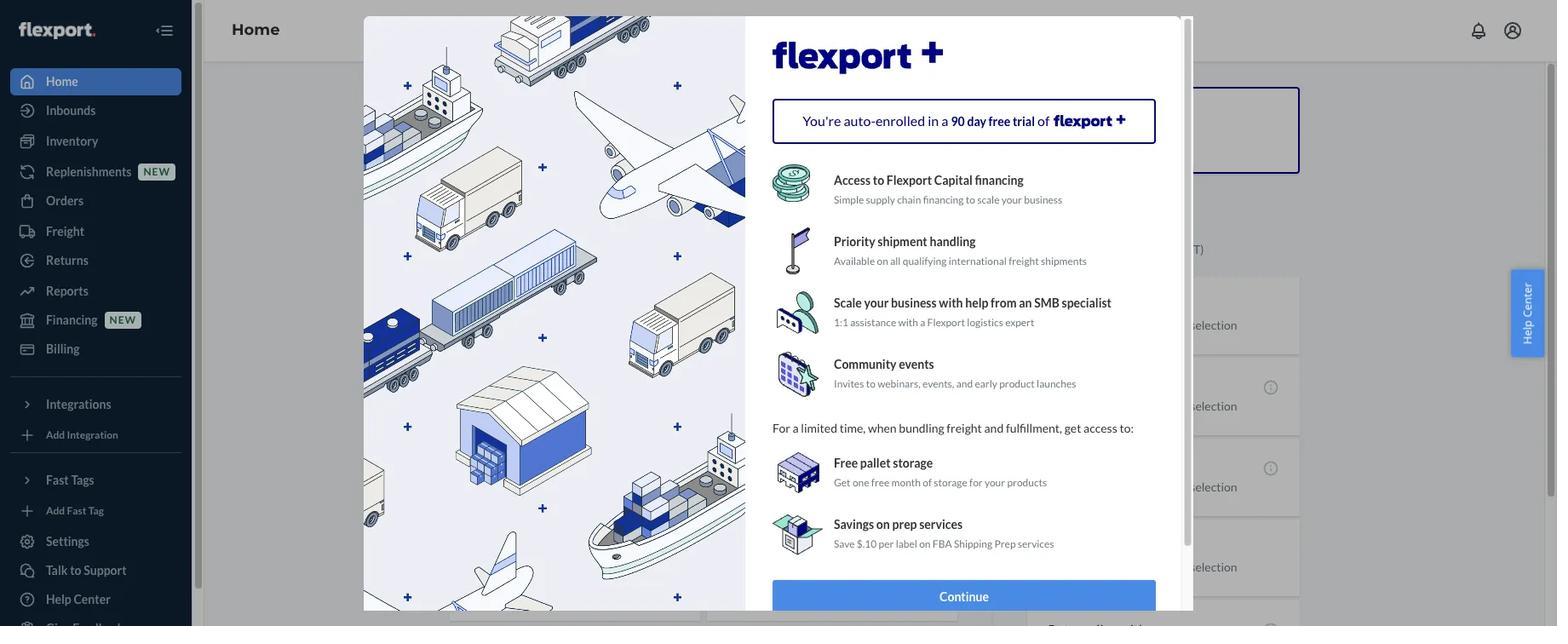 Task type: locate. For each thing, give the bounding box(es) containing it.
all
[[890, 255, 900, 267]]

0 vertical spatial storage
[[893, 456, 933, 470]]

0 horizontal spatial services
[[919, 517, 962, 531]]

a right the in
[[941, 112, 948, 128]]

0 vertical spatial on
[[877, 255, 888, 267]]

1 horizontal spatial a
[[920, 316, 925, 329]]

free
[[988, 114, 1010, 128], [871, 476, 889, 489]]

0 vertical spatial flexport
[[886, 173, 932, 187]]

services
[[919, 517, 962, 531], [1018, 537, 1054, 550]]

assistance
[[850, 316, 896, 329]]

logistics
[[967, 316, 1003, 329]]

1 vertical spatial your
[[864, 295, 889, 310]]

0 horizontal spatial and
[[956, 377, 973, 390]]

freight left shipments
[[1008, 255, 1039, 267]]

time,
[[839, 420, 865, 435]]

0 horizontal spatial of
[[923, 476, 932, 489]]

access
[[1083, 420, 1117, 435]]

to up the supply
[[873, 173, 884, 187]]

flexport inside scale your business with help from an smb specialist 1:1 assistance with a flexport logistics expert
[[927, 316, 965, 329]]

0 vertical spatial business
[[1024, 193, 1062, 206]]

bundling
[[899, 420, 944, 435]]

a up events
[[920, 316, 925, 329]]

your
[[1001, 193, 1022, 206], [864, 295, 889, 310], [984, 476, 1005, 489]]

center
[[1520, 282, 1536, 317]]

a
[[941, 112, 948, 128], [920, 316, 925, 329], [792, 420, 798, 435]]

flexport left logistics
[[927, 316, 965, 329]]

financing down capital
[[923, 193, 964, 206]]

business
[[1024, 193, 1062, 206], [891, 295, 936, 310]]

when
[[868, 420, 896, 435]]

launches
[[1037, 377, 1076, 390]]

1 vertical spatial flexport
[[927, 316, 965, 329]]

financing
[[975, 173, 1024, 187], [923, 193, 964, 206]]

on left fba
[[919, 537, 930, 550]]

2 vertical spatial to
[[866, 377, 875, 390]]

financing up scale
[[975, 173, 1024, 187]]

continue
[[939, 589, 989, 604]]

1 horizontal spatial and
[[984, 420, 1003, 435]]

priority
[[834, 234, 875, 249]]

0 horizontal spatial business
[[891, 295, 936, 310]]

1 horizontal spatial financing
[[975, 173, 1024, 187]]

freight inside priority shipment handling available on all qualifying international freight shipments
[[1008, 255, 1039, 267]]

shipment
[[877, 234, 927, 249]]

community
[[834, 357, 896, 371]]

0 horizontal spatial a
[[792, 420, 798, 435]]

0 horizontal spatial storage
[[893, 456, 933, 470]]

on
[[877, 255, 888, 267], [876, 517, 890, 531], [919, 537, 930, 550]]

to down community
[[866, 377, 875, 390]]

events,
[[922, 377, 954, 390]]

help
[[965, 295, 988, 310]]

month
[[891, 476, 921, 489]]

0 vertical spatial and
[[956, 377, 973, 390]]

capital
[[934, 173, 972, 187]]

prep
[[892, 517, 917, 531]]

to left scale
[[966, 193, 975, 206]]

0 vertical spatial free
[[988, 114, 1010, 128]]

from
[[991, 295, 1016, 310]]

1 vertical spatial free
[[871, 476, 889, 489]]

1 vertical spatial of
[[923, 476, 932, 489]]

smb
[[1034, 295, 1059, 310]]

flexport
[[886, 173, 932, 187], [927, 316, 965, 329]]

1 horizontal spatial business
[[1024, 193, 1062, 206]]

webinars,
[[877, 377, 920, 390]]

shipping
[[954, 537, 992, 550]]

a right for
[[792, 420, 798, 435]]

1 vertical spatial a
[[920, 316, 925, 329]]

2 vertical spatial your
[[984, 476, 1005, 489]]

prep
[[994, 537, 1016, 550]]

help center button
[[1512, 269, 1545, 357]]

expert
[[1005, 316, 1034, 329]]

access to flexport capital financing simple supply chain financing to scale your business
[[834, 173, 1062, 206]]

services up fba
[[919, 517, 962, 531]]

qualifying
[[902, 255, 946, 267]]

free pallet storage get one free month of storage for your products
[[834, 456, 1047, 489]]

your up assistance
[[864, 295, 889, 310]]

storage left for
[[934, 476, 967, 489]]

0 horizontal spatial financing
[[923, 193, 964, 206]]

international
[[948, 255, 1007, 267]]

of right trial
[[1037, 112, 1050, 128]]

free right the one
[[871, 476, 889, 489]]

per
[[878, 537, 894, 550]]

you're
[[802, 112, 841, 128]]

1 horizontal spatial freight
[[1008, 255, 1039, 267]]

auto-
[[843, 112, 875, 128]]

and
[[956, 377, 973, 390], [984, 420, 1003, 435]]

with
[[939, 295, 963, 310], [898, 316, 918, 329]]

one
[[852, 476, 869, 489]]

flexport+ image
[[362, 14, 745, 626]]

0 vertical spatial freight
[[1008, 255, 1039, 267]]

0 vertical spatial your
[[1001, 193, 1022, 206]]

fba
[[932, 537, 952, 550]]

specialist
[[1062, 295, 1111, 310]]

0 horizontal spatial free
[[871, 476, 889, 489]]

and left early
[[956, 377, 973, 390]]

1 vertical spatial business
[[891, 295, 936, 310]]

0 vertical spatial with
[[939, 295, 963, 310]]

0 vertical spatial financing
[[975, 173, 1024, 187]]

1 vertical spatial storage
[[934, 476, 967, 489]]

your right scale
[[1001, 193, 1022, 206]]

90
[[951, 114, 965, 128]]

1 vertical spatial freight
[[946, 420, 982, 435]]

storage up month
[[893, 456, 933, 470]]

to:
[[1119, 420, 1134, 435]]

business down qualifying at the right
[[891, 295, 936, 310]]

and inside community events invites to webinars, events, and early product launches
[[956, 377, 973, 390]]

1 horizontal spatial free
[[988, 114, 1010, 128]]

and left the fulfillment,
[[984, 420, 1003, 435]]

a inside scale your business with help from an smb specialist 1:1 assistance with a flexport logistics expert
[[920, 316, 925, 329]]

1 horizontal spatial services
[[1018, 537, 1054, 550]]

with right assistance
[[898, 316, 918, 329]]

1 vertical spatial services
[[1018, 537, 1054, 550]]

early
[[975, 377, 997, 390]]

your inside the free pallet storage get one free month of storage for your products
[[984, 476, 1005, 489]]

0 horizontal spatial freight
[[946, 420, 982, 435]]

enrolled
[[875, 112, 925, 128]]

of right month
[[923, 476, 932, 489]]

for a limited time, when bundling freight and fulfillment, get access to:
[[772, 420, 1134, 435]]

flexport inside access to flexport capital financing simple supply chain financing to scale your business
[[886, 173, 932, 187]]

of
[[1037, 112, 1050, 128], [923, 476, 932, 489]]

1 vertical spatial to
[[966, 193, 975, 206]]

pallet
[[860, 456, 890, 470]]

services right 'prep'
[[1018, 537, 1054, 550]]

0 horizontal spatial with
[[898, 316, 918, 329]]

0 vertical spatial a
[[941, 112, 948, 128]]

on up per
[[876, 517, 890, 531]]

business right scale
[[1024, 193, 1062, 206]]

continue button
[[772, 580, 1156, 614]]

free right day
[[988, 114, 1010, 128]]

flexport up chain
[[886, 173, 932, 187]]

your right for
[[984, 476, 1005, 489]]

products
[[1007, 476, 1047, 489]]

free inside the free pallet storage get one free month of storage for your products
[[871, 476, 889, 489]]

priority shipment handling available on all qualifying international freight shipments
[[834, 234, 1087, 267]]

freight right bundling on the right of page
[[946, 420, 982, 435]]

1 vertical spatial financing
[[923, 193, 964, 206]]

on left all
[[877, 255, 888, 267]]

storage
[[893, 456, 933, 470], [934, 476, 967, 489]]

with left help
[[939, 295, 963, 310]]

freight
[[1008, 255, 1039, 267], [946, 420, 982, 435]]

business inside scale your business with help from an smb specialist 1:1 assistance with a flexport logistics expert
[[891, 295, 936, 310]]

limited
[[801, 420, 837, 435]]

to
[[873, 173, 884, 187], [966, 193, 975, 206], [866, 377, 875, 390]]

1 horizontal spatial of
[[1037, 112, 1050, 128]]



Task type: vqa. For each thing, say whether or not it's contained in the screenshot.


Task type: describe. For each thing, give the bounding box(es) containing it.
free inside you're auto-enrolled in a 90 day free trial of
[[988, 114, 1010, 128]]

savings on prep services save $.10 per label on fba shipping prep services
[[834, 517, 1054, 550]]

0 vertical spatial to
[[873, 173, 884, 187]]

1 horizontal spatial storage
[[934, 476, 967, 489]]

supply
[[866, 193, 895, 206]]

save
[[834, 537, 855, 550]]

2 horizontal spatial a
[[941, 112, 948, 128]]

scale
[[977, 193, 999, 206]]

scale
[[834, 295, 862, 310]]

savings
[[834, 517, 874, 531]]

get
[[1064, 420, 1081, 435]]

access
[[834, 173, 870, 187]]

of inside the free pallet storage get one free month of storage for your products
[[923, 476, 932, 489]]

2 vertical spatial a
[[792, 420, 798, 435]]

events
[[899, 357, 934, 371]]

help center
[[1520, 282, 1536, 344]]

your inside access to flexport capital financing simple supply chain financing to scale your business
[[1001, 193, 1022, 206]]

1:1
[[834, 316, 848, 329]]

get
[[834, 476, 850, 489]]

you're auto-enrolled in a 90 day free trial of
[[802, 112, 1052, 128]]

for
[[772, 420, 790, 435]]

0 vertical spatial of
[[1037, 112, 1050, 128]]

day
[[967, 114, 986, 128]]

handling
[[929, 234, 976, 249]]

1 horizontal spatial with
[[939, 295, 963, 310]]

invites
[[834, 377, 864, 390]]

in
[[928, 112, 939, 128]]

1 vertical spatial and
[[984, 420, 1003, 435]]

product
[[999, 377, 1035, 390]]

on inside priority shipment handling available on all qualifying international freight shipments
[[877, 255, 888, 267]]

0 vertical spatial services
[[919, 517, 962, 531]]

scale your business with help from an smb specialist 1:1 assistance with a flexport logistics expert
[[834, 295, 1111, 329]]

business inside access to flexport capital financing simple supply chain financing to scale your business
[[1024, 193, 1062, 206]]

1 vertical spatial with
[[898, 316, 918, 329]]

free
[[834, 456, 858, 470]]

for
[[969, 476, 982, 489]]

trial
[[1013, 114, 1035, 128]]

chain
[[897, 193, 921, 206]]

2 vertical spatial on
[[919, 537, 930, 550]]

your inside scale your business with help from an smb specialist 1:1 assistance with a flexport logistics expert
[[864, 295, 889, 310]]

community events invites to webinars, events, and early product launches
[[834, 357, 1076, 390]]

an
[[1019, 295, 1032, 310]]

1 vertical spatial on
[[876, 517, 890, 531]]

simple
[[834, 193, 864, 206]]

fulfillment,
[[1006, 420, 1062, 435]]

help
[[1520, 320, 1536, 344]]

to inside community events invites to webinars, events, and early product launches
[[866, 377, 875, 390]]

label
[[896, 537, 917, 550]]

available
[[834, 255, 875, 267]]

$.10
[[857, 537, 877, 550]]

shipments
[[1041, 255, 1087, 267]]



